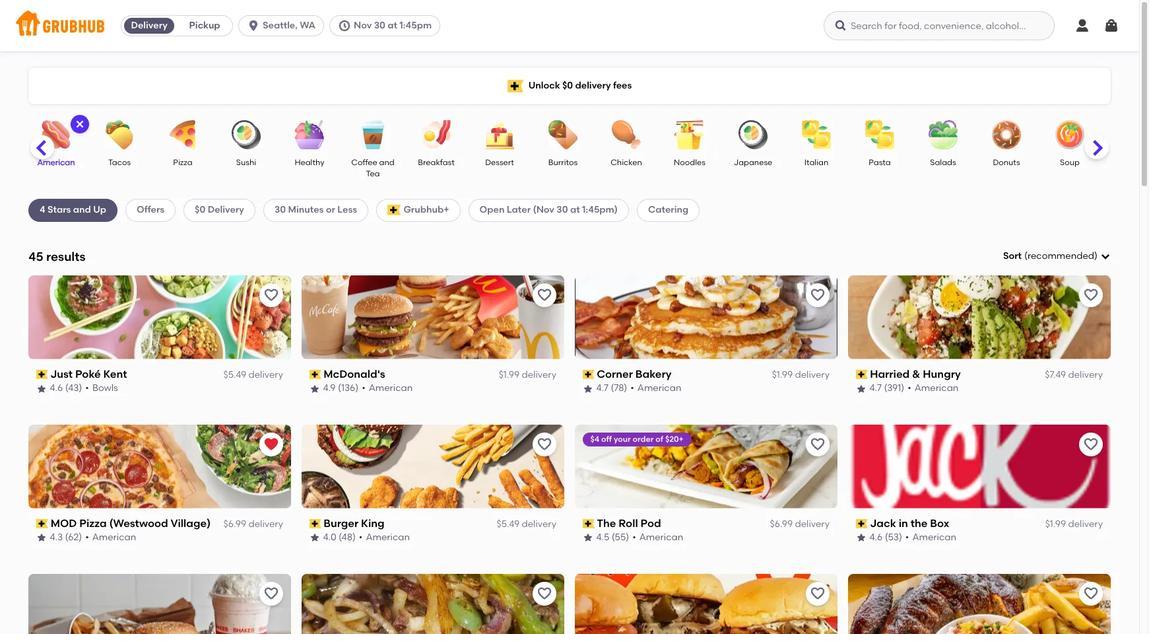 Task type: vqa. For each thing, say whether or not it's contained in the screenshot.
2nd Trophy icon from the bottom
no



Task type: locate. For each thing, give the bounding box(es) containing it.
and inside the coffee and tea
[[379, 158, 395, 167]]

• for harried & hungry
[[909, 383, 912, 394]]

• american for burger king
[[360, 532, 410, 543]]

star icon image for just poké kent
[[36, 383, 47, 394]]

five guys logo image
[[28, 574, 291, 634]]

unlock
[[529, 80, 560, 91]]

star icon image
[[36, 383, 47, 394], [310, 383, 320, 394], [583, 383, 594, 394], [857, 383, 867, 394], [36, 533, 47, 543], [310, 533, 320, 543], [583, 533, 594, 543], [857, 533, 867, 543]]

0 horizontal spatial and
[[73, 204, 91, 216]]

2 $6.99 from the left
[[770, 518, 793, 530]]

subscription pass image left mod
[[36, 519, 48, 528]]

mcdonald's
[[324, 368, 386, 380]]

order
[[633, 434, 654, 444]]

salads image
[[921, 120, 967, 149]]

0 horizontal spatial grubhub plus flag logo image
[[388, 205, 401, 216]]

grubhub plus flag logo image left unlock
[[508, 80, 524, 92]]

your
[[615, 434, 632, 444]]

• for burger king
[[360, 532, 363, 543]]

coffee and tea
[[352, 158, 395, 179]]

4.7 for harried & hungry
[[871, 383, 883, 394]]

at
[[388, 20, 398, 31], [571, 204, 580, 216]]

and up 'tea'
[[379, 158, 395, 167]]

0 horizontal spatial at
[[388, 20, 398, 31]]

• american down box
[[906, 532, 957, 543]]

subscription pass image left just
[[36, 370, 48, 379]]

italian
[[805, 158, 829, 167]]

$6.99
[[224, 518, 246, 530], [770, 518, 793, 530]]

$1.99
[[499, 369, 520, 380], [773, 369, 793, 380], [1046, 518, 1067, 530]]

1 horizontal spatial $5.49 delivery
[[497, 518, 557, 530]]

(nov
[[533, 204, 555, 216]]

american down box
[[913, 532, 957, 543]]

save this restaurant image for harried & hungry
[[1084, 287, 1100, 303]]

star icon image for burger king
[[310, 533, 320, 543]]

0 horizontal spatial $6.99 delivery
[[224, 518, 283, 530]]

the
[[912, 517, 929, 529]]

45
[[28, 249, 43, 264]]

• american down mcdonald's
[[362, 383, 413, 394]]

2 horizontal spatial svg image
[[1101, 251, 1112, 262]]

delivery down the sushi at the left top of page
[[208, 204, 244, 216]]

• american down bakery
[[631, 383, 682, 394]]

american for mod pizza (westwood village)
[[93, 532, 137, 543]]

None field
[[1004, 250, 1112, 263]]

star icon image left 4.6 (53)
[[857, 533, 867, 543]]

4.6 (53)
[[871, 532, 903, 543]]

• right (53)
[[906, 532, 910, 543]]

1 horizontal spatial $5.49
[[497, 518, 520, 530]]

1 horizontal spatial subscription pass image
[[310, 370, 321, 379]]

0 horizontal spatial $5.49 delivery
[[224, 369, 283, 380]]

of
[[656, 434, 664, 444]]

subscription pass image left 'corner'
[[583, 370, 595, 379]]

american for burger king
[[366, 532, 410, 543]]

0 vertical spatial 4.6
[[50, 383, 63, 394]]

2 horizontal spatial subscription pass image
[[583, 519, 595, 528]]

salads
[[931, 158, 957, 167]]

subscription pass image for the roll pod
[[583, 519, 595, 528]]

(43)
[[65, 383, 82, 394]]

and
[[379, 158, 395, 167], [73, 204, 91, 216]]

4.5
[[597, 532, 610, 543]]

4.6 for just poké kent
[[50, 383, 63, 394]]

hungry
[[924, 368, 962, 380]]

save this restaurant image for corner bakery
[[810, 287, 826, 303]]

1 horizontal spatial $0
[[563, 80, 573, 91]]

• right (55) at the bottom right of page
[[633, 532, 637, 543]]

mod
[[51, 517, 77, 529]]

burger king logo image
[[302, 424, 565, 508]]

subscription pass image left harried
[[857, 370, 868, 379]]

4.6 down just
[[50, 383, 63, 394]]

0 vertical spatial delivery
[[131, 20, 168, 31]]

american for jack in the box
[[913, 532, 957, 543]]

save this restaurant button
[[260, 283, 283, 307], [533, 283, 557, 307], [806, 283, 830, 307], [1080, 283, 1104, 307], [533, 432, 557, 456], [806, 432, 830, 456], [1080, 432, 1104, 456], [260, 582, 283, 605], [533, 582, 557, 605], [806, 582, 830, 605], [1080, 582, 1104, 605]]

subscription pass image
[[583, 370, 595, 379], [857, 370, 868, 379], [36, 519, 48, 528], [310, 519, 321, 528], [857, 519, 868, 528]]

$1.99 for corner
[[773, 369, 793, 380]]

4.7 (391)
[[871, 383, 905, 394]]

0 horizontal spatial pizza
[[79, 517, 107, 529]]

1 4.7 from the left
[[597, 383, 609, 394]]

• bowls
[[86, 383, 118, 394]]

star icon image for mod pizza (westwood village)
[[36, 533, 47, 543]]

delivery left pickup
[[131, 20, 168, 31]]

star icon image left 4.3 in the left bottom of the page
[[36, 533, 47, 543]]

harried & hungry logo image
[[849, 275, 1112, 359]]

at left 1:45pm
[[388, 20, 398, 31]]

sort
[[1004, 250, 1022, 262]]

king
[[362, 517, 385, 529]]

0 vertical spatial at
[[388, 20, 398, 31]]

star icon image left "4.9"
[[310, 383, 320, 394]]

$7.49 delivery
[[1046, 369, 1104, 380]]

• american down the hungry
[[909, 383, 960, 394]]

0 horizontal spatial delivery
[[131, 20, 168, 31]]

grubhub plus flag logo image
[[508, 80, 524, 92], [388, 205, 401, 216]]

american for corner bakery
[[638, 383, 682, 394]]

• right (78)
[[631, 383, 635, 394]]

• american down mod pizza (westwood village)
[[86, 532, 137, 543]]

1 vertical spatial 4.6
[[871, 532, 884, 543]]

• american for jack in the box
[[906, 532, 957, 543]]

delivery for jack in the box
[[1069, 518, 1104, 530]]

1 horizontal spatial 4.7
[[871, 383, 883, 394]]

and left the 'up'
[[73, 204, 91, 216]]

the roll pod
[[598, 517, 662, 529]]

0 horizontal spatial $6.99
[[224, 518, 246, 530]]

corner bakery logo image
[[575, 275, 838, 359]]

0 vertical spatial $0
[[563, 80, 573, 91]]

1 horizontal spatial 4.6
[[871, 532, 884, 543]]

subscription pass image
[[36, 370, 48, 379], [310, 370, 321, 379], [583, 519, 595, 528]]

american down pod on the bottom right of the page
[[640, 532, 684, 543]]

subscription pass image left jack
[[857, 519, 868, 528]]

delivery for burger king
[[522, 518, 557, 530]]

burritos image
[[540, 120, 586, 149]]

subscription pass image left the
[[583, 519, 595, 528]]

1 horizontal spatial $1.99 delivery
[[773, 369, 830, 380]]

star icon image left 4.5 in the right bottom of the page
[[583, 533, 594, 543]]

save this restaurant image
[[264, 287, 279, 303], [810, 436, 826, 452], [1084, 436, 1100, 452], [264, 586, 279, 601], [1084, 586, 1100, 601]]

pizza
[[173, 158, 193, 167], [79, 517, 107, 529]]

nov 30 at 1:45pm
[[354, 20, 432, 31]]

$6.99 delivery for the roll pod
[[770, 518, 830, 530]]

svg image
[[1104, 18, 1120, 34], [338, 19, 351, 32], [835, 19, 848, 32], [75, 119, 85, 129]]

save this restaurant button for five guys logo
[[260, 582, 283, 605]]

1 horizontal spatial pizza
[[173, 158, 193, 167]]

• american
[[362, 383, 413, 394], [631, 383, 682, 394], [909, 383, 960, 394], [86, 532, 137, 543], [360, 532, 410, 543], [633, 532, 684, 543], [906, 532, 957, 543]]

burger king
[[324, 517, 385, 529]]

• right (48) at the bottom of page
[[360, 532, 363, 543]]

• american down king
[[360, 532, 410, 543]]

delivery
[[131, 20, 168, 31], [208, 204, 244, 216]]

$5.49
[[224, 369, 246, 380], [497, 518, 520, 530]]

0 vertical spatial $5.49
[[224, 369, 246, 380]]

american image
[[33, 120, 79, 149]]

0 vertical spatial grubhub plus flag logo image
[[508, 80, 524, 92]]

4.7 for corner bakery
[[597, 383, 609, 394]]

pizza up (62)
[[79, 517, 107, 529]]

american down bakery
[[638, 383, 682, 394]]

burritos
[[549, 158, 578, 167]]

• right (391)
[[909, 383, 912, 394]]

japanese image
[[730, 120, 777, 149]]

(
[[1025, 250, 1028, 262]]

1 vertical spatial $5.49
[[497, 518, 520, 530]]

kent
[[104, 368, 127, 380]]

wa
[[300, 20, 316, 31]]

svg image inside seattle, wa button
[[247, 19, 260, 32]]

1 horizontal spatial and
[[379, 158, 395, 167]]

save this restaurant image
[[537, 287, 553, 303], [810, 287, 826, 303], [1084, 287, 1100, 303], [537, 436, 553, 452], [537, 586, 553, 601], [810, 586, 826, 601]]

star icon image left 4.0
[[310, 533, 320, 543]]

at inside button
[[388, 20, 398, 31]]

american down king
[[366, 532, 410, 543]]

2 horizontal spatial $1.99 delivery
[[1046, 518, 1104, 530]]

in
[[900, 517, 909, 529]]

$20+
[[666, 434, 684, 444]]

0 vertical spatial and
[[379, 158, 395, 167]]

$1.99 delivery for corner
[[773, 369, 830, 380]]

mcdonald's logo image
[[302, 275, 565, 359]]

grubhub plus flag logo image left grubhub+
[[388, 205, 401, 216]]

subscription pass image for mod pizza (westwood village)
[[36, 519, 48, 528]]

1 vertical spatial $5.49 delivery
[[497, 518, 557, 530]]

4.7 left (391)
[[871, 383, 883, 394]]

1 horizontal spatial $6.99 delivery
[[770, 518, 830, 530]]

2 horizontal spatial $1.99
[[1046, 518, 1067, 530]]

chicken
[[611, 158, 643, 167]]

• for mod pizza (westwood village)
[[86, 532, 89, 543]]

• american down pod on the bottom right of the page
[[633, 532, 684, 543]]

• right (62)
[[86, 532, 89, 543]]

$5.49 delivery for burger king
[[497, 518, 557, 530]]

30 minutes or less
[[275, 204, 357, 216]]

harried
[[871, 368, 911, 380]]

recommended
[[1028, 250, 1095, 262]]

45 results
[[28, 249, 85, 264]]

save this restaurant image for mcdonald's
[[537, 287, 553, 303]]

•
[[86, 383, 89, 394], [362, 383, 366, 394], [631, 383, 635, 394], [909, 383, 912, 394], [86, 532, 89, 543], [360, 532, 363, 543], [633, 532, 637, 543], [906, 532, 910, 543]]

american down mcdonald's
[[369, 383, 413, 394]]

30
[[374, 20, 386, 31], [275, 204, 286, 216], [557, 204, 568, 216]]

(55)
[[612, 532, 630, 543]]

stars
[[48, 204, 71, 216]]

$6.99 delivery for mod pizza (westwood village)
[[224, 518, 283, 530]]

1 horizontal spatial at
[[571, 204, 580, 216]]

0 horizontal spatial 30
[[275, 204, 286, 216]]

save this restaurant image for five guys logo
[[264, 586, 279, 601]]

delivery for harried & hungry
[[1069, 369, 1104, 380]]

star icon image left 4.7 (391)
[[857, 383, 867, 394]]

sushi
[[236, 158, 256, 167]]

taqueria la rancherita logo image
[[302, 574, 565, 634]]

american down the hungry
[[916, 383, 960, 394]]

delivery for the roll pod
[[796, 518, 830, 530]]

• right the (136)
[[362, 383, 366, 394]]

1 horizontal spatial grubhub plus flag logo image
[[508, 80, 524, 92]]

30 left minutes
[[275, 204, 286, 216]]

$5.49 for burger king
[[497, 518, 520, 530]]

• american for mod pizza (westwood village)
[[86, 532, 137, 543]]

$6.99 for the roll pod
[[770, 518, 793, 530]]

burger
[[324, 517, 359, 529]]

0 horizontal spatial $5.49
[[224, 369, 246, 380]]

chicken image
[[604, 120, 650, 149]]

2 horizontal spatial 30
[[557, 204, 568, 216]]

save this restaurant image for bbq pete's logo
[[1084, 586, 1100, 601]]

(78)
[[612, 383, 628, 394]]

4.7 (78)
[[597, 383, 628, 394]]

mod pizza (westwood village) logo image
[[28, 424, 291, 508]]

star icon image left '4.7 (78)'
[[583, 383, 594, 394]]

$0 right offers
[[195, 204, 206, 216]]

later
[[507, 204, 531, 216]]

star icon image left 4.6 (43)
[[36, 383, 47, 394]]

at left 1:45pm)
[[571, 204, 580, 216]]

1 vertical spatial delivery
[[208, 204, 244, 216]]

• for just poké kent
[[86, 383, 89, 394]]

1 $6.99 from the left
[[224, 518, 246, 530]]

american down mod pizza (westwood village)
[[93, 532, 137, 543]]

1 $6.99 delivery from the left
[[224, 518, 283, 530]]

• right the (43)
[[86, 383, 89, 394]]

tea
[[366, 169, 380, 179]]

0 horizontal spatial 4.7
[[597, 383, 609, 394]]

0 horizontal spatial 4.6
[[50, 383, 63, 394]]

$4 off your order of $20+
[[591, 434, 684, 444]]

0 horizontal spatial svg image
[[247, 19, 260, 32]]

2 $6.99 delivery from the left
[[770, 518, 830, 530]]

0 horizontal spatial $0
[[195, 204, 206, 216]]

pizza down pizza image
[[173, 158, 193, 167]]

subscription pass image left burger
[[310, 519, 321, 528]]

• american for harried & hungry
[[909, 383, 960, 394]]

pickup
[[189, 20, 220, 31]]

4.6 down jack
[[871, 532, 884, 543]]

4.7
[[597, 383, 609, 394], [871, 383, 883, 394]]

4.7 left (78)
[[597, 383, 609, 394]]

1 horizontal spatial $6.99
[[770, 518, 793, 530]]

$0 right unlock
[[563, 80, 573, 91]]

save this restaurant button for lil woody's - white center logo
[[806, 582, 830, 605]]

svg image
[[1075, 18, 1091, 34], [247, 19, 260, 32], [1101, 251, 1112, 262]]

1 horizontal spatial 30
[[374, 20, 386, 31]]

30 right (nov
[[557, 204, 568, 216]]

soup
[[1061, 158, 1080, 167]]

0 horizontal spatial subscription pass image
[[36, 370, 48, 379]]

just
[[51, 368, 73, 380]]

pod
[[641, 517, 662, 529]]

30 right nov
[[374, 20, 386, 31]]

healthy image
[[287, 120, 333, 149]]

2 4.7 from the left
[[871, 383, 883, 394]]

subscription pass image left mcdonald's
[[310, 370, 321, 379]]

4.3
[[50, 532, 63, 543]]

fees
[[614, 80, 632, 91]]

4.6 for jack in the box
[[871, 532, 884, 543]]

delivery button
[[122, 15, 177, 36]]

1 horizontal spatial $1.99
[[773, 369, 793, 380]]

save this restaurant button for just poké kent logo
[[260, 283, 283, 307]]

(53)
[[886, 532, 903, 543]]

save this restaurant button for the corner bakery logo
[[806, 283, 830, 307]]

0 vertical spatial $5.49 delivery
[[224, 369, 283, 380]]

1 vertical spatial grubhub plus flag logo image
[[388, 205, 401, 216]]

american for the roll pod
[[640, 532, 684, 543]]



Task type: describe. For each thing, give the bounding box(es) containing it.
1 vertical spatial at
[[571, 204, 580, 216]]

saved restaurant image
[[264, 436, 279, 452]]

sushi image
[[223, 120, 269, 149]]

subscription pass image for corner bakery
[[583, 370, 595, 379]]

grubhub+
[[404, 204, 450, 216]]

dessert
[[486, 158, 514, 167]]

bbq pete's logo image
[[849, 574, 1112, 634]]

4.9 (136)
[[324, 383, 359, 394]]

bowls
[[93, 383, 118, 394]]

subscription pass image for jack in the box
[[857, 519, 868, 528]]

Search for food, convenience, alcohol... search field
[[824, 11, 1055, 40]]

the roll pod logo image
[[575, 424, 838, 508]]

save this restaurant button for burger king logo
[[533, 432, 557, 456]]

1 horizontal spatial delivery
[[208, 204, 244, 216]]

$7.49
[[1046, 369, 1067, 380]]

unlock $0 delivery fees
[[529, 80, 632, 91]]

delivery inside delivery button
[[131, 20, 168, 31]]

(westwood
[[109, 517, 168, 529]]

delivery for corner bakery
[[795, 369, 830, 380]]

• for mcdonald's
[[362, 383, 366, 394]]

coffee and tea image
[[350, 120, 396, 149]]

star icon image for the roll pod
[[583, 533, 594, 543]]

breakfast image
[[413, 120, 460, 149]]

1:45pm
[[400, 20, 432, 31]]

delivery for just poké kent
[[249, 369, 283, 380]]

jack in the box logo image
[[849, 424, 1112, 508]]

save this restaurant image for jack in the box logo at right
[[1084, 436, 1100, 452]]

box
[[931, 517, 950, 529]]

minutes
[[288, 204, 324, 216]]

just poké kent
[[51, 368, 127, 380]]

american for mcdonald's
[[369, 383, 413, 394]]

• for the roll pod
[[633, 532, 637, 543]]

1 vertical spatial and
[[73, 204, 91, 216]]

seattle,
[[263, 20, 298, 31]]

nov 30 at 1:45pm button
[[330, 15, 446, 36]]

saved restaurant button
[[260, 432, 283, 456]]

lil woody's - white center logo image
[[575, 574, 838, 634]]

4.5 (55)
[[597, 532, 630, 543]]

star icon image for jack in the box
[[857, 533, 867, 543]]

$5.49 for just poké kent
[[224, 369, 246, 380]]

the
[[598, 517, 617, 529]]

1 vertical spatial $0
[[195, 204, 206, 216]]

(136)
[[338, 383, 359, 394]]

save this restaurant button for mcdonald's logo
[[533, 283, 557, 307]]

just poké kent logo image
[[28, 275, 291, 359]]

sort ( recommended )
[[1004, 250, 1098, 262]]

harried & hungry
[[871, 368, 962, 380]]

up
[[93, 204, 106, 216]]

tacos image
[[96, 120, 143, 149]]

• american for corner bakery
[[631, 383, 682, 394]]

save this restaurant button for bbq pete's logo
[[1080, 582, 1104, 605]]

donuts image
[[984, 120, 1030, 149]]

italian image
[[794, 120, 840, 149]]

subscription pass image for harried & hungry
[[857, 370, 868, 379]]

$1.99 for jack
[[1046, 518, 1067, 530]]

none field containing sort
[[1004, 250, 1112, 263]]

off
[[602, 434, 613, 444]]

star icon image for harried & hungry
[[857, 383, 867, 394]]

4.6 (43)
[[50, 383, 82, 394]]

bakery
[[636, 368, 672, 380]]

save this restaurant button for taqueria la rancherita logo
[[533, 582, 557, 605]]

4.9
[[324, 383, 336, 394]]

corner
[[598, 368, 634, 380]]

save this restaurant image for just poké kent logo
[[264, 287, 279, 303]]

0 horizontal spatial $1.99
[[499, 369, 520, 380]]

(391)
[[885, 383, 905, 394]]

(62)
[[65, 532, 82, 543]]

nov
[[354, 20, 372, 31]]

4.0
[[324, 532, 337, 543]]

0 horizontal spatial $1.99 delivery
[[499, 369, 557, 380]]

pasta
[[869, 158, 891, 167]]

or
[[326, 204, 335, 216]]

grubhub plus flag logo image for unlock $0 delivery fees
[[508, 80, 524, 92]]

&
[[913, 368, 921, 380]]

• for jack in the box
[[906, 532, 910, 543]]

catering
[[649, 204, 689, 216]]

soup image
[[1048, 120, 1094, 149]]

seattle, wa button
[[239, 15, 330, 36]]

1 vertical spatial pizza
[[79, 517, 107, 529]]

subscription pass image for burger king
[[310, 519, 321, 528]]

breakfast
[[418, 158, 455, 167]]

delivery for mcdonald's
[[522, 369, 557, 380]]

4.0 (48)
[[324, 532, 356, 543]]

pizza image
[[160, 120, 206, 149]]

4 stars and up
[[40, 204, 106, 216]]

$1.99 delivery for jack
[[1046, 518, 1104, 530]]

4
[[40, 204, 45, 216]]

• for corner bakery
[[631, 383, 635, 394]]

open
[[480, 204, 505, 216]]

$6.99 for mod pizza (westwood village)
[[224, 518, 246, 530]]

roll
[[619, 517, 639, 529]]

svg image inside nov 30 at 1:45pm button
[[338, 19, 351, 32]]

$5.49 delivery for just poké kent
[[224, 369, 283, 380]]

dessert image
[[477, 120, 523, 149]]

star icon image for mcdonald's
[[310, 383, 320, 394]]

save this restaurant image for burger king
[[537, 436, 553, 452]]

village)
[[171, 517, 211, 529]]

main navigation navigation
[[0, 0, 1140, 52]]

wings image
[[1111, 120, 1150, 149]]

noodles
[[674, 158, 706, 167]]

subscription pass image for just poké kent
[[36, 370, 48, 379]]

coffee
[[352, 158, 378, 167]]

jack in the box
[[871, 517, 950, 529]]

mod pizza (westwood village)
[[51, 517, 211, 529]]

$4
[[591, 434, 600, 444]]

1:45pm)
[[583, 204, 618, 216]]

open later (nov 30 at 1:45pm)
[[480, 204, 618, 216]]

results
[[46, 249, 85, 264]]

save this restaurant button for jack in the box logo at right
[[1080, 432, 1104, 456]]

30 inside button
[[374, 20, 386, 31]]

american for harried & hungry
[[916, 383, 960, 394]]

pickup button
[[177, 15, 233, 36]]

corner bakery
[[598, 368, 672, 380]]

$0 delivery
[[195, 204, 244, 216]]

• american for mcdonald's
[[362, 383, 413, 394]]

jack
[[871, 517, 897, 529]]

japanese
[[734, 158, 773, 167]]

delivery for mod pizza (westwood village)
[[249, 518, 283, 530]]

1 horizontal spatial svg image
[[1075, 18, 1091, 34]]

grubhub plus flag logo image for grubhub+
[[388, 205, 401, 216]]

donuts
[[994, 158, 1021, 167]]

less
[[338, 204, 357, 216]]

noodles image
[[667, 120, 713, 149]]

• american for the roll pod
[[633, 532, 684, 543]]

pasta image
[[857, 120, 904, 149]]

subscription pass image for mcdonald's
[[310, 370, 321, 379]]

healthy
[[295, 158, 325, 167]]

4.3 (62)
[[50, 532, 82, 543]]

save this restaurant button for "harried & hungry logo"
[[1080, 283, 1104, 307]]

american down american image
[[37, 158, 75, 167]]

star icon image for corner bakery
[[583, 383, 594, 394]]

0 vertical spatial pizza
[[173, 158, 193, 167]]



